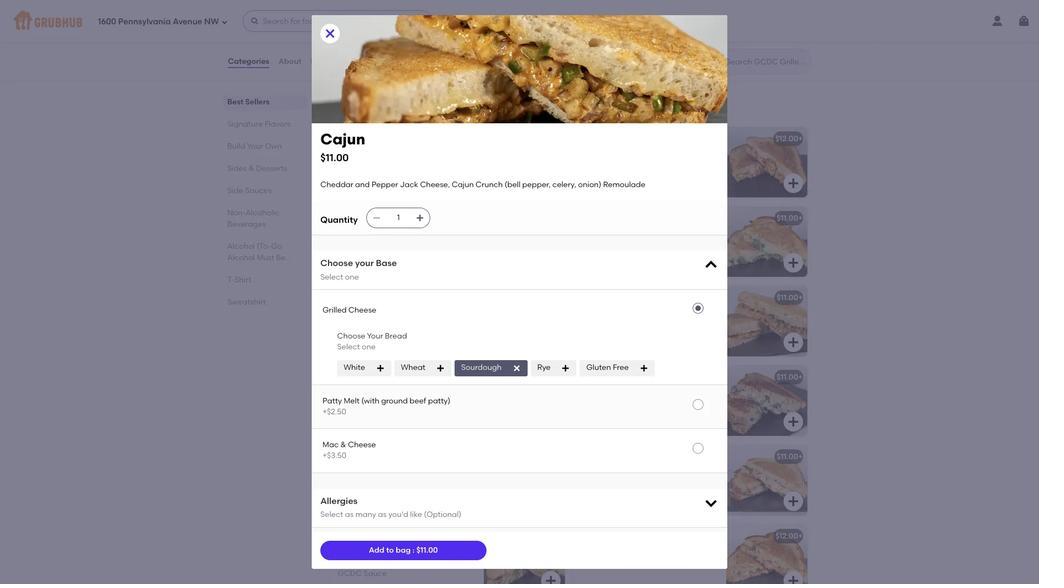 Task type: locate. For each thing, give the bounding box(es) containing it.
flavors
[[388, 90, 429, 104], [265, 120, 291, 129]]

one down pork,
[[362, 343, 376, 352]]

2 horizontal spatial cajun
[[581, 320, 603, 329]]

young
[[338, 134, 361, 143]]

1 horizontal spatial mac
[[382, 320, 398, 329]]

your inside tab
[[247, 142, 263, 151]]

& inside tab
[[249, 164, 254, 173]]

truffle
[[581, 373, 604, 382], [661, 399, 683, 409]]

select down ranch
[[321, 273, 343, 282]]

bbq image
[[484, 286, 565, 357]]

truffle herb image
[[727, 366, 808, 436]]

herb inside mozzarella cheese, roasted mushrooms, spinach, truffle herb aioli
[[685, 399, 703, 409]]

$11.00 inside cajun $11.00
[[321, 151, 349, 164]]

2 horizontal spatial celery,
[[681, 320, 705, 329]]

1 vertical spatial truffle
[[661, 399, 683, 409]]

chorizo
[[661, 149, 689, 159]]

2 horizontal spatial grilled
[[640, 30, 664, 39]]

mac inside 'cheddar cheese, diced jalapeno, pulled pork, mac and chees, bbq sauce'
[[382, 320, 398, 329]]

0 horizontal spatial buffalo
[[338, 214, 365, 223]]

1 $12.00 + from the top
[[776, 134, 803, 143]]

svg image
[[1018, 15, 1031, 28], [251, 17, 259, 25], [221, 19, 228, 25], [324, 27, 337, 40], [545, 45, 558, 58], [373, 214, 381, 223], [416, 214, 425, 223], [376, 364, 385, 373], [562, 364, 571, 373], [787, 495, 800, 508]]

patty inside "patty melt (with ground beef patty) +$2.50"
[[323, 397, 342, 406]]

as left many
[[345, 511, 354, 520]]

0 horizontal spatial blue
[[366, 214, 383, 223]]

cheddar inside 'cheddar cheese, diced jalapeno, pulled pork, mac and chees, bbq sauce'
[[338, 309, 371, 318]]

search icon image
[[709, 55, 722, 68]]

green goddess image
[[727, 207, 808, 277]]

1600
[[98, 17, 116, 26]]

rye
[[538, 364, 551, 373]]

svg image
[[787, 45, 800, 58], [545, 177, 558, 190], [787, 177, 800, 190], [787, 257, 800, 270], [704, 258, 719, 273], [787, 336, 800, 349], [437, 364, 445, 373], [513, 364, 521, 373], [640, 364, 649, 373], [787, 416, 800, 429], [704, 496, 719, 511], [545, 575, 558, 585], [787, 575, 800, 585]]

and
[[355, 180, 370, 189], [373, 229, 387, 238], [363, 251, 378, 260], [615, 309, 630, 318], [400, 320, 415, 329], [621, 468, 636, 477], [647, 559, 662, 568]]

own inside tab
[[265, 142, 282, 151]]

cheese, inside american cheese, caramelized onions, short rib, bell peppers, gcdc sauce
[[376, 548, 406, 557]]

choose your bread select one
[[337, 332, 407, 352]]

own for build your own
[[265, 142, 282, 151]]

buffalo up onion),
[[439, 229, 465, 238]]

1 horizontal spatial truffle
[[661, 399, 683, 409]]

0 vertical spatial buffalo
[[338, 214, 365, 223]]

1 vertical spatial celery,
[[419, 240, 443, 249]]

about
[[279, 57, 302, 66]]

0 vertical spatial $12.00 +
[[776, 134, 803, 143]]

pesto
[[581, 240, 601, 249]]

mac right or
[[578, 105, 592, 113]]

spinach, inside mozzarella cheese, roasted mushrooms, spinach, truffle herb aioli
[[627, 399, 659, 409]]

0 vertical spatial choose
[[321, 258, 353, 269]]

1 vertical spatial blue
[[389, 229, 405, 238]]

american up onions,
[[338, 548, 374, 557]]

0 vertical spatial flavors
[[388, 90, 429, 104]]

1 vertical spatial $12.00
[[776, 532, 799, 541]]

0 vertical spatial pepper,
[[523, 180, 551, 189]]

1 horizontal spatial tomato,
[[431, 149, 461, 159]]

0 horizontal spatial basil,
[[628, 479, 647, 488]]

0 vertical spatial basil,
[[687, 229, 706, 238]]

0 vertical spatial spinach,
[[653, 229, 685, 238]]

caramelized
[[408, 548, 455, 557]]

de
[[634, 160, 644, 170]]

0 vertical spatial $12.00
[[776, 134, 799, 143]]

cheese inside the signature flavors gcdc's famous signature flavors: available as a grilled cheese, patty melt, or mac & cheese bowl.
[[600, 105, 624, 113]]

select for choose your base
[[321, 273, 343, 282]]

crema
[[581, 171, 606, 181]]

mozzarella up pizza
[[581, 468, 620, 477]]

remoulade down pico
[[604, 180, 646, 189]]

jalapeno,
[[428, 309, 465, 318], [581, 559, 618, 568]]

ranch,
[[620, 559, 645, 568]]

patty)
[[428, 397, 451, 406]]

diced
[[408, 149, 429, 159], [404, 309, 426, 318], [370, 399, 391, 409], [688, 548, 710, 557]]

you'd
[[389, 511, 409, 520]]

mozzarella inside 'mozzarella cheese, spinach, basil, pesto'
[[581, 229, 620, 238]]

0 horizontal spatial herb
[[606, 373, 624, 382]]

$11.00 + for mozzarella, feta cheese, spinach, tomato, diced red onion
[[535, 373, 561, 382]]

hot down (diced
[[380, 251, 393, 260]]

2 vertical spatial mozzarella
[[581, 468, 620, 477]]

1 horizontal spatial herb
[[685, 399, 703, 409]]

cheese, inside pepper jack cheese, bacon, diced jalapeno, ranch, and hot sauce
[[629, 548, 659, 557]]

choose inside choose your base select one
[[321, 258, 353, 269]]

mozzarella
[[581, 229, 620, 238], [581, 388, 620, 398], [581, 468, 620, 477]]

patty up +$2.50
[[323, 397, 342, 406]]

2 vertical spatial american
[[338, 548, 374, 557]]

flavors up flavors:
[[388, 90, 429, 104]]

1 horizontal spatial grilled
[[486, 105, 506, 113]]

truffle inside mozzarella cheese, roasted mushrooms, spinach, truffle herb aioli
[[661, 399, 683, 409]]

your inside "choose your bread select one"
[[367, 332, 383, 341]]

jalapeno, inside pepper jack cheese, bacon, diced jalapeno, ranch, and hot sauce
[[581, 559, 618, 568]]

mac
[[578, 105, 592, 113], [382, 320, 398, 329], [323, 441, 339, 450]]

tomato, down the available
[[431, 149, 461, 159]]

$12.00 +
[[776, 134, 803, 143], [776, 532, 803, 541]]

avocado
[[669, 160, 702, 170]]

desserts
[[256, 164, 287, 173]]

one for your
[[345, 273, 359, 282]]

0 horizontal spatial &
[[249, 164, 254, 173]]

mac up bread
[[382, 320, 398, 329]]

buffalo up ranch
[[338, 214, 365, 223]]

diced inside pepper jack cheese, bacon, diced jalapeno, ranch, and hot sauce
[[688, 548, 710, 557]]

0 vertical spatial american
[[363, 134, 399, 143]]

0 vertical spatial celery,
[[553, 180, 577, 189]]

diced down feta
[[370, 399, 391, 409]]

jack
[[609, 149, 627, 159], [400, 180, 419, 189], [660, 309, 678, 318], [609, 548, 627, 557]]

& right sides
[[249, 164, 254, 173]]

jack inside pepper jack cheese, bacon, diced jalapeno, ranch, and hot sauce
[[609, 548, 627, 557]]

1 vertical spatial basil,
[[628, 479, 647, 488]]

+ for cheddar and pepper jack cheese, cajun crunch (bell pepper, celery, onion) remoulade
[[799, 293, 803, 303]]

0 vertical spatial mac
[[578, 105, 592, 113]]

pico
[[616, 160, 632, 170]]

non-
[[227, 209, 246, 218]]

pepper inside cheddar and pepper jack cheese, cajun crunch (bell pepper, celery, onion) remoulade
[[632, 309, 658, 318]]

0 horizontal spatial celery,
[[419, 240, 443, 249]]

choose inside "choose your bread select one"
[[337, 332, 366, 341]]

build inside build your own grilled cheese $9.50 +
[[582, 30, 601, 39]]

cheddar for bbq image
[[338, 309, 371, 318]]

bacon jalapeno popper
[[581, 532, 671, 541]]

0 horizontal spatial own
[[265, 142, 282, 151]]

tab
[[227, 241, 303, 264]]

1 horizontal spatial pepper,
[[651, 320, 680, 329]]

flavors inside the signature flavors gcdc's famous signature flavors: available as a grilled cheese, patty melt, or mac & cheese bowl.
[[388, 90, 429, 104]]

1 horizontal spatial buffalo
[[439, 229, 465, 238]]

truffle herb
[[581, 373, 624, 382]]

hot down bacon, at the right bottom
[[663, 559, 677, 568]]

& right or
[[593, 105, 598, 113]]

0 vertical spatial one
[[345, 273, 359, 282]]

choose for choose your base
[[321, 258, 353, 269]]

red
[[393, 399, 408, 409]]

sauces
[[245, 186, 272, 196]]

1 vertical spatial own
[[265, 142, 282, 151]]

cheese, inside american cheese, diced tomato, bacon
[[376, 149, 406, 159]]

&
[[593, 105, 598, 113], [249, 164, 254, 173], [341, 441, 346, 450]]

sauce down short at the bottom of page
[[364, 570, 387, 579]]

choose left the your
[[321, 258, 353, 269]]

select down allergies
[[321, 511, 343, 520]]

diced up the chees, at the bottom of the page
[[404, 309, 426, 318]]

signature for signature flavors gcdc's famous signature flavors: available as a grilled cheese, patty melt, or mac & cheese bowl.
[[329, 90, 385, 104]]

american inside american cheese, diced tomato, bacon
[[338, 149, 374, 159]]

cheese, inside mozzarella cheese, roasted mushrooms, spinach, truffle herb aioli
[[621, 388, 651, 398]]

cheddar for cajun image at the right of the page
[[581, 309, 614, 318]]

allergies select as many as you'd like (optional)
[[321, 497, 462, 520]]

2 horizontal spatial crunch
[[604, 320, 632, 329]]

mediterranean
[[338, 373, 393, 382]]

american up american cheese, diced tomato, bacon
[[363, 134, 399, 143]]

bacon left jalapeno
[[581, 532, 605, 541]]

bacon down young
[[338, 160, 362, 170]]

grilled
[[640, 30, 664, 39], [486, 105, 506, 113], [323, 306, 347, 315]]

as left the "a"
[[471, 105, 478, 113]]

remoulade up free
[[606, 331, 648, 340]]

chees,
[[417, 320, 442, 329]]

patty left 'melt,' in the top of the page
[[535, 105, 552, 113]]

$11.00 for pizza melt image
[[777, 453, 799, 462]]

0 vertical spatial grilled
[[640, 30, 664, 39]]

build up sides
[[227, 142, 246, 151]]

sauce down the pulled
[[338, 331, 361, 340]]

buffalo
[[338, 214, 365, 223], [439, 229, 465, 238]]

1 horizontal spatial &
[[341, 441, 346, 450]]

gcdc
[[338, 570, 362, 579]]

bowl.
[[625, 105, 642, 113]]

$11.00 for green goddess image on the right top of page
[[777, 214, 799, 223]]

1 vertical spatial $12.00 +
[[776, 532, 803, 541]]

mozzarella for pizza
[[581, 468, 620, 477]]

dried
[[649, 479, 668, 488]]

1 horizontal spatial blue
[[389, 229, 405, 238]]

celery,
[[553, 180, 577, 189], [419, 240, 443, 249], [681, 320, 705, 329]]

1 vertical spatial onion)
[[581, 331, 604, 340]]

flavors up the build your own tab
[[265, 120, 291, 129]]

like
[[410, 511, 422, 520]]

1 horizontal spatial crunch
[[476, 180, 503, 189]]

beverages
[[227, 220, 266, 229]]

gallo,
[[646, 160, 668, 170]]

t-shirt tab
[[227, 275, 303, 286]]

mozzarella inside mozzarella cheese, roasted mushrooms, spinach, truffle herb aioli
[[581, 388, 620, 398]]

0 vertical spatial mozzarella
[[581, 229, 620, 238]]

$11.00 +
[[777, 214, 803, 223], [777, 293, 803, 303], [535, 373, 561, 382], [777, 373, 803, 382], [777, 453, 803, 462]]

2 horizontal spatial as
[[471, 105, 478, 113]]

& inside mac & cheese +$3.50
[[341, 441, 346, 450]]

signature down best sellers
[[227, 120, 263, 129]]

0 horizontal spatial build
[[227, 142, 246, 151]]

blue inside cheddar and blue cheese, buffalo crunch (diced carrot, celery, onion), ranch and hot sauce
[[389, 229, 405, 238]]

blue up carrot,
[[389, 229, 405, 238]]

cheese, inside pepper jack cheese, chorizo crumble, pico de gallo, avocado crema
[[629, 149, 659, 159]]

2 vertical spatial select
[[321, 511, 343, 520]]

flavors for signature flavors
[[265, 120, 291, 129]]

jalapeno, left ranch, at bottom right
[[581, 559, 618, 568]]

american inside american cheese, caramelized onions, short rib, bell peppers, gcdc sauce
[[338, 548, 374, 557]]

1 vertical spatial bacon
[[581, 532, 605, 541]]

sauce
[[395, 251, 418, 260], [338, 331, 361, 340], [679, 559, 702, 568], [364, 570, 387, 579]]

1 vertical spatial american
[[338, 149, 374, 159]]

onion) down crumble,
[[579, 180, 602, 189]]

2 horizontal spatial mac
[[578, 105, 592, 113]]

2 vertical spatial spinach,
[[627, 399, 659, 409]]

pepper, inside cheddar and pepper jack cheese, cajun crunch (bell pepper, celery, onion) remoulade
[[651, 320, 680, 329]]

non-alcoholic beverages tab
[[227, 207, 303, 230]]

2 mozzarella from the top
[[581, 388, 620, 398]]

your
[[355, 258, 374, 269]]

& for sides & desserts
[[249, 164, 254, 173]]

1 vertical spatial your
[[247, 142, 263, 151]]

select up white
[[337, 343, 360, 352]]

one inside choose your base select one
[[345, 273, 359, 282]]

cheese inside build your own grilled cheese $9.50 +
[[666, 30, 694, 39]]

0 horizontal spatial tomato,
[[338, 399, 368, 409]]

0 vertical spatial signature
[[329, 90, 385, 104]]

1 horizontal spatial own
[[621, 30, 638, 39]]

3 mozzarella from the top
[[581, 468, 620, 477]]

select inside "choose your bread select one"
[[337, 343, 360, 352]]

cheese, inside 'cheddar cheese, diced jalapeno, pulled pork, mac and chees, bbq sauce'
[[373, 309, 403, 318]]

buffalo blue image
[[484, 207, 565, 277]]

1 vertical spatial grilled
[[486, 105, 506, 113]]

famous
[[356, 105, 381, 113]]

patty melt (with ground beef patty) +$2.50
[[323, 397, 451, 417]]

build your own tab
[[227, 141, 303, 152]]

spinach,
[[653, 229, 685, 238], [431, 388, 463, 398], [627, 399, 659, 409]]

1 vertical spatial herb
[[685, 399, 703, 409]]

grilled inside button
[[323, 306, 347, 315]]

0 vertical spatial hot
[[380, 251, 393, 260]]

1 vertical spatial spinach,
[[431, 388, 463, 398]]

1 horizontal spatial your
[[367, 332, 383, 341]]

hot
[[380, 251, 393, 260], [663, 559, 677, 568]]

bacon inside american cheese, diced tomato, bacon
[[338, 160, 362, 170]]

(diced
[[367, 240, 390, 249]]

sauce down bacon, at the right bottom
[[679, 559, 702, 568]]

1 vertical spatial patty
[[323, 397, 342, 406]]

build inside tab
[[227, 142, 246, 151]]

(with
[[362, 397, 380, 406]]

$11.00
[[321, 151, 349, 164], [777, 214, 799, 223], [777, 293, 799, 303], [535, 373, 556, 382], [777, 373, 799, 382], [777, 453, 799, 462], [417, 546, 438, 556]]

1 vertical spatial cajun
[[452, 180, 474, 189]]

1 vertical spatial one
[[362, 343, 376, 352]]

reviews
[[311, 57, 341, 66]]

t-shirt
[[227, 276, 251, 285]]

1 vertical spatial tomato,
[[338, 399, 368, 409]]

feta
[[381, 388, 397, 398]]

& up +$3.50
[[341, 441, 346, 450]]

onion) inside cheddar and pepper jack cheese, cajun crunch (bell pepper, celery, onion) remoulade
[[581, 331, 604, 340]]

sides & desserts tab
[[227, 163, 303, 174]]

$4.00
[[340, 42, 360, 52]]

flavors for signature flavors gcdc's famous signature flavors: available as a grilled cheese, patty melt, or mac & cheese bowl.
[[388, 90, 429, 104]]

truffle down roasted on the bottom of page
[[661, 399, 683, 409]]

cheese,
[[508, 105, 533, 113], [376, 149, 406, 159], [629, 149, 659, 159], [420, 180, 450, 189], [407, 229, 437, 238], [621, 229, 651, 238], [373, 309, 403, 318], [680, 309, 710, 318], [399, 388, 429, 398], [621, 388, 651, 398], [359, 468, 389, 477], [677, 468, 707, 477], [376, 548, 406, 557], [629, 548, 659, 557]]

1 mozzarella from the top
[[581, 229, 620, 238]]

tomato, down mozzarella,
[[338, 399, 368, 409]]

0 horizontal spatial jalapeno,
[[428, 309, 465, 318]]

one down the your
[[345, 273, 359, 282]]

$12.00 for american cheese, diced tomato, bacon
[[776, 134, 799, 143]]

grilled inside build your own grilled cheese $9.50 +
[[640, 30, 664, 39]]

2 vertical spatial signature
[[227, 120, 263, 129]]

side sauces tab
[[227, 185, 303, 197]]

truffle down the gluten
[[581, 373, 604, 382]]

1 vertical spatial jalapeno,
[[581, 559, 618, 568]]

onion) up the gluten
[[581, 331, 604, 340]]

american down young
[[338, 149, 374, 159]]

0 vertical spatial bacon
[[338, 160, 362, 170]]

mozzarella cheese, spinach, basil, pesto
[[581, 229, 706, 249]]

sides
[[227, 164, 247, 173]]

1 vertical spatial cheddar and pepper jack cheese, cajun crunch (bell pepper, celery, onion) remoulade
[[581, 309, 710, 340]]

Input item quantity number field
[[387, 209, 411, 228]]

1 horizontal spatial jalapeno,
[[581, 559, 618, 568]]

1 horizontal spatial flavors
[[388, 90, 429, 104]]

blue left input item quantity number field
[[366, 214, 383, 223]]

0 horizontal spatial pepper,
[[523, 180, 551, 189]]

one inside "choose your bread select one"
[[362, 343, 376, 352]]

signature left flavors:
[[383, 105, 413, 113]]

2 $12.00 from the top
[[776, 532, 799, 541]]

basil, inside 'mozzarella cheese, spinach, basil, pesto'
[[687, 229, 706, 238]]

0 horizontal spatial grilled
[[323, 306, 347, 315]]

choose down the pulled
[[337, 332, 366, 341]]

+ for pepper jack cheese, bacon, diced jalapeno, ranch, and hot sauce
[[799, 532, 803, 541]]

1 horizontal spatial build
[[582, 30, 601, 39]]

select inside choose your base select one
[[321, 273, 343, 282]]

$12.00 for american cheese, caramelized onions, short rib, bell peppers, gcdc sauce
[[776, 532, 799, 541]]

2 vertical spatial mac
[[323, 441, 339, 450]]

cheddar inside cheddar and blue cheese, buffalo crunch (diced carrot, celery, onion), ranch and hot sauce
[[338, 229, 371, 238]]

mac up +$3.50
[[323, 441, 339, 450]]

diced right bacon, at the right bottom
[[688, 548, 710, 557]]

flavors inside tab
[[265, 120, 291, 129]]

diced down flavors:
[[408, 149, 429, 159]]

mozzarella inside mozzarella and parmesan cheese, pizza sauce, basil, dried oregano
[[581, 468, 620, 477]]

$11.00 for mediterranean image
[[535, 373, 556, 382]]

signature up famous at the left
[[329, 90, 385, 104]]

signature
[[329, 90, 385, 104], [383, 105, 413, 113], [227, 120, 263, 129]]

pizza
[[581, 479, 599, 488]]

0 vertical spatial (bell
[[505, 180, 521, 189]]

0 horizontal spatial hot
[[380, 251, 393, 260]]

+ for american cheese, caramelized onions, short rib, bell peppers, gcdc sauce
[[556, 532, 561, 541]]

0 horizontal spatial crunch
[[338, 240, 365, 249]]

mozzarella up mushrooms,
[[581, 388, 620, 398]]

build up $9.50
[[582, 30, 601, 39]]

1 horizontal spatial basil,
[[687, 229, 706, 238]]

select
[[321, 273, 343, 282], [337, 343, 360, 352], [321, 511, 343, 520]]

choose your base select one
[[321, 258, 397, 282]]

mozzarella up pesto
[[581, 229, 620, 238]]

beef
[[410, 397, 427, 406]]

signature for signature flavors
[[227, 120, 263, 129]]

jalapeno, up bbq on the bottom
[[428, 309, 465, 318]]

melt,
[[553, 105, 568, 113]]

sauce down carrot,
[[395, 251, 418, 260]]

side
[[227, 186, 243, 196]]

select inside the allergies select as many as you'd like (optional)
[[321, 511, 343, 520]]

cheese inside button
[[349, 306, 377, 315]]

2 horizontal spatial your
[[603, 30, 619, 39]]

1 vertical spatial buffalo
[[439, 229, 465, 238]]

1 vertical spatial mac
[[382, 320, 398, 329]]

your inside build your own grilled cheese $9.50 +
[[603, 30, 619, 39]]

0 horizontal spatial bacon
[[338, 160, 362, 170]]

aioli
[[581, 410, 596, 420]]

cheddar cheese, diced jalapeno, pulled pork, mac and chees, bbq sauce button
[[331, 286, 565, 357]]

0 horizontal spatial your
[[247, 142, 263, 151]]

0 vertical spatial &
[[593, 105, 598, 113]]

own inside build your own grilled cheese $9.50 +
[[621, 30, 638, 39]]

1 vertical spatial hot
[[663, 559, 677, 568]]

0 horizontal spatial cajun
[[321, 130, 366, 148]]

1 vertical spatial select
[[337, 343, 360, 352]]

1 vertical spatial pepper,
[[651, 320, 680, 329]]

signature inside signature flavors tab
[[227, 120, 263, 129]]

+$3.50
[[323, 452, 347, 461]]

2 $12.00 + from the top
[[776, 532, 803, 541]]

1 horizontal spatial hot
[[663, 559, 677, 568]]

buffalo inside cheddar and blue cheese, buffalo crunch (diced carrot, celery, onion), ranch and hot sauce
[[439, 229, 465, 238]]

1 $12.00 from the top
[[776, 134, 799, 143]]

american
[[363, 134, 399, 143], [338, 149, 374, 159], [338, 548, 374, 557]]

+
[[602, 42, 606, 52], [799, 134, 803, 143], [799, 214, 803, 223], [799, 293, 803, 303], [556, 373, 561, 382], [799, 373, 803, 382], [799, 453, 803, 462], [556, 532, 561, 541], [799, 532, 803, 541]]

2 vertical spatial &
[[341, 441, 346, 450]]

mac inside mac & cheese +$3.50
[[323, 441, 339, 450]]

celery, inside cheddar and pepper jack cheese, cajun crunch (bell pepper, celery, onion) remoulade
[[681, 320, 705, 329]]

bacon jalapeno popper image
[[727, 525, 808, 585]]

tomato
[[340, 30, 368, 39]]

as left you'd
[[378, 511, 387, 520]]

cheese inside mac & cheese +$3.50
[[348, 441, 376, 450]]

0 horizontal spatial patty
[[323, 397, 342, 406]]

cheesesteak image
[[484, 525, 565, 585]]

many
[[356, 511, 376, 520]]

build your own grilled cheese $9.50 +
[[582, 30, 694, 52]]

reuben image
[[484, 446, 565, 516]]



Task type: describe. For each thing, give the bounding box(es) containing it.
$12.00 + for american cheese, caramelized onions, short rib, bell peppers, gcdc sauce
[[776, 532, 803, 541]]

diced inside mozzarella, feta cheese, spinach, tomato, diced red onion
[[370, 399, 391, 409]]

patty inside the signature flavors gcdc's famous signature flavors: available as a grilled cheese, patty melt, or mac & cheese bowl.
[[535, 105, 552, 113]]

0 vertical spatial onion)
[[579, 180, 602, 189]]

jack inside pepper jack cheese, chorizo crumble, pico de gallo, avocado crema
[[609, 149, 627, 159]]

oregano
[[670, 479, 703, 488]]

best sellers tab
[[227, 96, 303, 108]]

$11.00 for truffle herb image
[[777, 373, 799, 382]]

build for build your own grilled cheese $9.50 +
[[582, 30, 601, 39]]

wheat
[[401, 364, 426, 373]]

base
[[376, 258, 397, 269]]

+ for mozzarella cheese, roasted mushrooms, spinach, truffle herb aioli
[[799, 373, 803, 382]]

swiss cheese, pastrami, sauekraut, mustard
[[338, 468, 468, 488]]

mac & cheese +$3.50
[[323, 441, 376, 461]]

signature flavors gcdc's famous signature flavors: available as a grilled cheese, patty melt, or mac & cheese bowl.
[[329, 90, 642, 113]]

crumble,
[[581, 160, 615, 170]]

cheese, inside 'mozzarella cheese, spinach, basil, pesto'
[[621, 229, 651, 238]]

mozzarella, feta cheese, spinach, tomato, diced red onion
[[338, 388, 463, 409]]

pepper jack cheese, chorizo crumble, pico de gallo, avocado crema
[[581, 149, 702, 181]]

melt
[[344, 397, 360, 406]]

0 vertical spatial cheddar and pepper jack cheese, cajun crunch (bell pepper, celery, onion) remoulade
[[321, 180, 646, 189]]

Search GCDC Grilled Cheese Bar search field
[[726, 57, 809, 67]]

2 vertical spatial cajun
[[581, 320, 603, 329]]

popper
[[644, 532, 671, 541]]

mushrooms,
[[581, 399, 625, 409]]

mustard
[[338, 479, 368, 488]]

categories
[[228, 57, 270, 66]]

crunch inside cheddar and blue cheese, buffalo crunch (diced carrot, celery, onion), ranch and hot sauce
[[338, 240, 365, 249]]

grilled inside the signature flavors gcdc's famous signature flavors: available as a grilled cheese, patty melt, or mac & cheese bowl.
[[486, 105, 506, 113]]

roasted
[[653, 388, 684, 398]]

your for build your own
[[247, 142, 263, 151]]

tomato, inside american cheese, diced tomato, bacon
[[431, 149, 461, 159]]

pepper inside pepper jack cheese, chorizo crumble, pico de gallo, avocado crema
[[581, 149, 607, 159]]

buffalo blue
[[338, 214, 383, 223]]

$13.00
[[533, 532, 556, 541]]

$11.00 + for mozzarella and parmesan cheese, pizza sauce, basil, dried oregano
[[777, 453, 803, 462]]

sides & desserts
[[227, 164, 287, 173]]

$11.00 + for cheddar and pepper jack cheese, cajun crunch (bell pepper, celery, onion) remoulade
[[777, 293, 803, 303]]

southwest image
[[727, 127, 808, 198]]

cajun image
[[727, 286, 808, 357]]

one for your
[[362, 343, 376, 352]]

your for build your own grilled cheese $9.50 +
[[603, 30, 619, 39]]

cheese, inside cheddar and blue cheese, buffalo crunch (diced carrot, celery, onion), ranch and hot sauce
[[407, 229, 437, 238]]

0 vertical spatial cajun
[[321, 130, 366, 148]]

hot inside cheddar and blue cheese, buffalo crunch (diced carrot, celery, onion), ranch and hot sauce
[[380, 251, 393, 260]]

0 vertical spatial truffle
[[581, 373, 604, 382]]

1 vertical spatial remoulade
[[606, 331, 648, 340]]

+ for mozzarella and parmesan cheese, pizza sauce, basil, dried oregano
[[799, 453, 803, 462]]

basil, inside mozzarella and parmesan cheese, pizza sauce, basil, dried oregano
[[628, 479, 647, 488]]

and inside mozzarella and parmesan cheese, pizza sauce, basil, dried oregano
[[621, 468, 636, 477]]

0 vertical spatial herb
[[606, 373, 624, 382]]

diced inside american cheese, diced tomato, bacon
[[408, 149, 429, 159]]

0 vertical spatial crunch
[[476, 180, 503, 189]]

jalapeno
[[606, 532, 642, 541]]

0 vertical spatial remoulade
[[604, 180, 646, 189]]

pepper jack cheese, bacon, diced jalapeno, ranch, and hot sauce
[[581, 548, 710, 568]]

+ inside build your own grilled cheese $9.50 +
[[602, 42, 606, 52]]

cheddar for buffalo blue image
[[338, 229, 371, 238]]

:
[[413, 546, 415, 556]]

choose for choose your bread
[[337, 332, 366, 341]]

select for choose your bread
[[337, 343, 360, 352]]

soup
[[370, 30, 389, 39]]

reviews button
[[310, 42, 342, 81]]

onion
[[409, 399, 432, 409]]

jalapeno, inside 'cheddar cheese, diced jalapeno, pulled pork, mac and chees, bbq sauce'
[[428, 309, 465, 318]]

spinach, inside 'mozzarella cheese, spinach, basil, pesto'
[[653, 229, 685, 238]]

grilled cheese
[[323, 306, 377, 315]]

grilled cheese button
[[312, 290, 728, 331]]

mozzarella and parmesan cheese, pizza sauce, basil, dried oregano
[[581, 468, 707, 488]]

about button
[[278, 42, 302, 81]]

onion),
[[444, 240, 470, 249]]

short
[[368, 559, 387, 568]]

own for build your own grilled cheese $9.50 +
[[621, 30, 638, 39]]

spinach, inside mozzarella, feta cheese, spinach, tomato, diced red onion
[[431, 388, 463, 398]]

a
[[480, 105, 484, 113]]

cheese, inside swiss cheese, pastrami, sauekraut, mustard
[[359, 468, 389, 477]]

and inside 'cheddar cheese, diced jalapeno, pulled pork, mac and chees, bbq sauce'
[[400, 320, 415, 329]]

1 horizontal spatial as
[[378, 511, 387, 520]]

cheesesteak
[[338, 532, 386, 541]]

alcoholic
[[246, 209, 280, 218]]

pastrami,
[[391, 468, 426, 477]]

pennsylvania
[[118, 17, 171, 26]]

0 horizontal spatial (bell
[[505, 180, 521, 189]]

$11.00 for cajun image at the right of the page
[[777, 293, 799, 303]]

1 horizontal spatial cajun
[[452, 180, 474, 189]]

ranch
[[338, 251, 362, 260]]

0 horizontal spatial as
[[345, 511, 354, 520]]

bag
[[396, 546, 411, 556]]

allergies
[[321, 497, 358, 507]]

quantity
[[321, 215, 358, 225]]

sweatshirt
[[227, 298, 266, 307]]

cheese, inside mozzarella, feta cheese, spinach, tomato, diced red onion
[[399, 388, 429, 398]]

mozzarella for pesto
[[581, 229, 620, 238]]

sauce inside 'cheddar cheese, diced jalapeno, pulled pork, mac and chees, bbq sauce'
[[338, 331, 361, 340]]

$11.00 + for mozzarella cheese, roasted mushrooms, spinach, truffle herb aioli
[[777, 373, 803, 382]]

sourdough
[[461, 364, 502, 373]]

swiss
[[338, 468, 358, 477]]

gluten
[[587, 364, 611, 373]]

1 horizontal spatial bacon
[[581, 532, 605, 541]]

signature flavors tab
[[227, 119, 303, 130]]

1 vertical spatial signature
[[383, 105, 413, 113]]

pizza melt image
[[727, 446, 808, 516]]

mozzarella cheese, roasted mushrooms, spinach, truffle herb aioli
[[581, 388, 703, 420]]

bbq
[[444, 320, 460, 329]]

$12.00 + for american cheese, diced tomato, bacon
[[776, 134, 803, 143]]

best sellers
[[227, 97, 270, 107]]

carrot,
[[392, 240, 417, 249]]

pepper inside pepper jack cheese, bacon, diced jalapeno, ranch, and hot sauce
[[581, 548, 607, 557]]

add
[[369, 546, 385, 556]]

american for young american
[[338, 149, 374, 159]]

as inside the signature flavors gcdc's famous signature flavors: available as a grilled cheese, patty melt, or mac & cheese bowl.
[[471, 105, 478, 113]]

american cheese, caramelized onions, short rib, bell peppers, gcdc sauce
[[338, 548, 455, 579]]

american cheese, diced tomato, bacon
[[338, 149, 461, 170]]

young american image
[[484, 127, 565, 198]]

cheese, inside the signature flavors gcdc's famous signature flavors: available as a grilled cheese, patty melt, or mac & cheese bowl.
[[508, 105, 533, 113]]

bread
[[385, 332, 407, 341]]

sauce inside cheddar and blue cheese, buffalo crunch (diced carrot, celery, onion), ranch and hot sauce
[[395, 251, 418, 260]]

diced inside 'cheddar cheese, diced jalapeno, pulled pork, mac and chees, bbq sauce'
[[404, 309, 426, 318]]

add to bag : $11.00
[[369, 546, 438, 556]]

(bell inside cheddar and pepper jack cheese, cajun crunch (bell pepper, celery, onion) remoulade
[[634, 320, 649, 329]]

rib,
[[389, 559, 403, 568]]

main navigation navigation
[[0, 0, 1040, 42]]

sauce inside pepper jack cheese, bacon, diced jalapeno, ranch, and hot sauce
[[679, 559, 702, 568]]

cheese, inside mozzarella and parmesan cheese, pizza sauce, basil, dried oregano
[[677, 468, 707, 477]]

mozzarella for spinach,
[[581, 388, 620, 398]]

celery, inside cheddar and blue cheese, buffalo crunch (diced carrot, celery, onion), ranch and hot sauce
[[419, 240, 443, 249]]

white
[[344, 364, 365, 373]]

crunch inside cheddar and pepper jack cheese, cajun crunch (bell pepper, celery, onion) remoulade
[[604, 320, 632, 329]]

& for mac & cheese +$3.50
[[341, 441, 346, 450]]

sauekraut,
[[428, 468, 468, 477]]

mac inside the signature flavors gcdc's famous signature flavors: available as a grilled cheese, patty melt, or mac & cheese bowl.
[[578, 105, 592, 113]]

and inside pepper jack cheese, bacon, diced jalapeno, ranch, and hot sauce
[[647, 559, 662, 568]]

$9.50
[[582, 42, 602, 52]]

reuben
[[338, 453, 366, 462]]

& inside the signature flavors gcdc's famous signature flavors: available as a grilled cheese, patty melt, or mac & cheese bowl.
[[593, 105, 598, 113]]

peppers,
[[419, 559, 451, 568]]

young american
[[338, 134, 399, 143]]

flavors:
[[415, 105, 439, 113]]

sauce,
[[601, 479, 626, 488]]

tomato, inside mozzarella, feta cheese, spinach, tomato, diced red onion
[[338, 399, 368, 409]]

build your own
[[227, 142, 282, 151]]

nw
[[204, 17, 219, 26]]

your for choose your bread select one
[[367, 332, 383, 341]]

cheddar cheese, diced jalapeno, pulled pork, mac and chees, bbq sauce
[[338, 309, 465, 340]]

build for build your own
[[227, 142, 246, 151]]

ground
[[381, 397, 408, 406]]

cajun $11.00
[[321, 130, 366, 164]]

(optional)
[[424, 511, 462, 520]]

hot inside pepper jack cheese, bacon, diced jalapeno, ranch, and hot sauce
[[663, 559, 677, 568]]

mediterranean image
[[484, 366, 565, 436]]

pulled
[[338, 320, 360, 329]]

cup
[[391, 30, 406, 39]]

sweatshirt tab
[[227, 297, 303, 308]]

gcdc's
[[329, 105, 354, 113]]

avenue
[[173, 17, 202, 26]]

sauce inside american cheese, caramelized onions, short rib, bell peppers, gcdc sauce
[[364, 570, 387, 579]]

pork,
[[362, 320, 380, 329]]

bell
[[404, 559, 417, 568]]

american for cheesesteak
[[338, 548, 374, 557]]

+ for mozzarella, feta cheese, spinach, tomato, diced red onion
[[556, 373, 561, 382]]



Task type: vqa. For each thing, say whether or not it's contained in the screenshot.
Creamy
no



